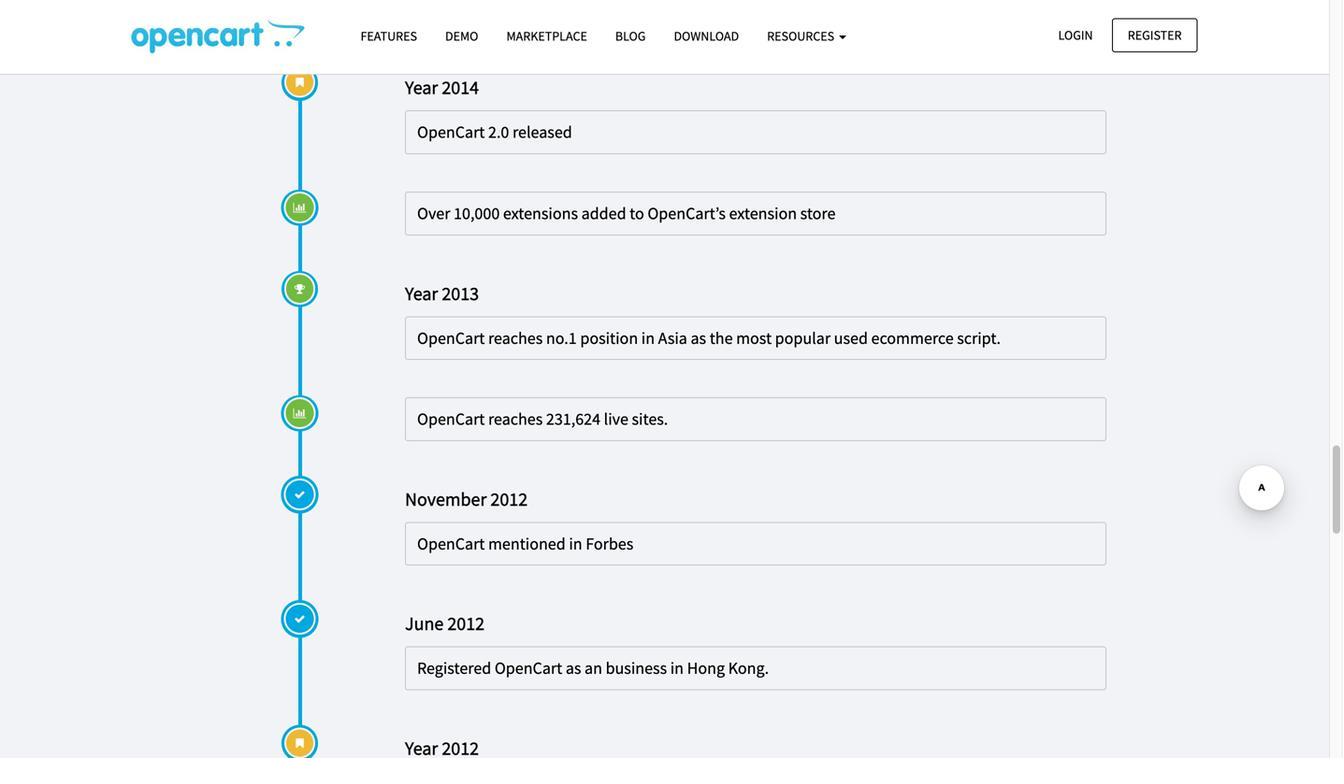 Task type: vqa. For each thing, say whether or not it's contained in the screenshot.
OpenCart reaches no.1 position in Asia as the most popular used ecommerce script.
yes



Task type: describe. For each thing, give the bounding box(es) containing it.
resources link
[[753, 20, 861, 53]]

0 vertical spatial as
[[691, 328, 706, 349]]

features
[[361, 28, 417, 44]]

2013
[[442, 282, 479, 305]]

no.1
[[546, 328, 577, 349]]

forbes
[[586, 534, 634, 555]]

year 2014
[[405, 76, 479, 99]]

2.0
[[488, 122, 509, 143]]

extensions
[[503, 203, 578, 224]]

november 2012
[[405, 488, 528, 511]]

year 2013
[[405, 282, 479, 305]]

marketplace link
[[493, 20, 601, 53]]

0 horizontal spatial as
[[566, 658, 581, 679]]

used
[[834, 328, 868, 349]]

opencart - company image
[[131, 20, 304, 53]]

the
[[710, 328, 733, 349]]

ecommerce
[[871, 328, 954, 349]]

2012 for june 2012
[[447, 612, 485, 636]]

most
[[736, 328, 772, 349]]

login
[[1058, 27, 1093, 43]]

registered
[[417, 658, 491, 679]]

year for year 2014
[[405, 76, 438, 99]]

position
[[580, 328, 638, 349]]

opencart for 2014
[[417, 122, 485, 143]]

november
[[405, 488, 487, 511]]

login link
[[1043, 18, 1109, 52]]

resources
[[767, 28, 837, 44]]

0 vertical spatial in
[[642, 328, 655, 349]]

kong.
[[728, 658, 769, 679]]

download
[[674, 28, 739, 44]]

opencart's
[[648, 203, 726, 224]]

popular
[[775, 328, 831, 349]]

opencart reaches 231,624 live sites.
[[417, 409, 668, 430]]

over
[[417, 203, 450, 224]]

mentioned
[[488, 534, 566, 555]]

2014
[[442, 76, 479, 99]]

blog link
[[601, 20, 660, 53]]

opencart up november
[[417, 409, 485, 430]]

registered opencart as an business in hong kong.
[[417, 658, 769, 679]]

june
[[405, 612, 444, 636]]

live
[[604, 409, 629, 430]]



Task type: locate. For each thing, give the bounding box(es) containing it.
as left the 'the'
[[691, 328, 706, 349]]

0 vertical spatial reaches
[[488, 328, 543, 349]]

opencart for 2012
[[417, 534, 485, 555]]

opencart reaches no.1 position in asia as the most popular used ecommerce script.
[[417, 328, 1001, 349]]

1 vertical spatial in
[[569, 534, 582, 555]]

0 horizontal spatial in
[[569, 534, 582, 555]]

to
[[630, 203, 644, 224]]

2012 right 'june'
[[447, 612, 485, 636]]

opencart down "year 2014"
[[417, 122, 485, 143]]

reaches
[[488, 328, 543, 349], [488, 409, 543, 430]]

2012
[[491, 488, 528, 511], [447, 612, 485, 636]]

in left hong
[[670, 658, 684, 679]]

2012 up opencart mentioned in forbes
[[491, 488, 528, 511]]

blog
[[615, 28, 646, 44]]

1 horizontal spatial in
[[642, 328, 655, 349]]

extension
[[729, 203, 797, 224]]

reaches for no.1
[[488, 328, 543, 349]]

asia
[[658, 328, 687, 349]]

an
[[585, 658, 602, 679]]

as
[[691, 328, 706, 349], [566, 658, 581, 679]]

1 vertical spatial year
[[405, 282, 438, 305]]

1 horizontal spatial as
[[691, 328, 706, 349]]

1 vertical spatial 2012
[[447, 612, 485, 636]]

2 vertical spatial in
[[670, 658, 684, 679]]

opencart for 2013
[[417, 328, 485, 349]]

download link
[[660, 20, 753, 53]]

in
[[642, 328, 655, 349], [569, 534, 582, 555], [670, 658, 684, 679]]

1 reaches from the top
[[488, 328, 543, 349]]

register link
[[1112, 18, 1198, 52]]

10,000
[[454, 203, 500, 224]]

reaches for 231,624
[[488, 409, 543, 430]]

231,624
[[546, 409, 601, 430]]

year for year 2013
[[405, 282, 438, 305]]

reaches left "no.1"
[[488, 328, 543, 349]]

1 vertical spatial as
[[566, 658, 581, 679]]

opencart left an
[[495, 658, 562, 679]]

register
[[1128, 27, 1182, 43]]

demo
[[445, 28, 478, 44]]

0 vertical spatial 2012
[[491, 488, 528, 511]]

year left 2013
[[405, 282, 438, 305]]

1 vertical spatial reaches
[[488, 409, 543, 430]]

0 vertical spatial year
[[405, 76, 438, 99]]

year left 2014
[[405, 76, 438, 99]]

store
[[800, 203, 836, 224]]

hong
[[687, 658, 725, 679]]

in left forbes on the bottom of the page
[[569, 534, 582, 555]]

june 2012
[[405, 612, 485, 636]]

2 reaches from the top
[[488, 409, 543, 430]]

0 horizontal spatial 2012
[[447, 612, 485, 636]]

2 year from the top
[[405, 282, 438, 305]]

2 horizontal spatial in
[[670, 658, 684, 679]]

business
[[606, 658, 667, 679]]

over 10,000 extensions added to opencart's extension store
[[417, 203, 836, 224]]

script.
[[957, 328, 1001, 349]]

opencart 2.0 released
[[417, 122, 572, 143]]

1 year from the top
[[405, 76, 438, 99]]

in left "asia"
[[642, 328, 655, 349]]

sites.
[[632, 409, 668, 430]]

as left an
[[566, 658, 581, 679]]

opencart
[[417, 122, 485, 143], [417, 328, 485, 349], [417, 409, 485, 430], [417, 534, 485, 555], [495, 658, 562, 679]]

demo link
[[431, 20, 493, 53]]

opencart mentioned in forbes
[[417, 534, 634, 555]]

marketplace
[[507, 28, 587, 44]]

released
[[513, 122, 572, 143]]

opencart down year 2013
[[417, 328, 485, 349]]

features link
[[347, 20, 431, 53]]

year
[[405, 76, 438, 99], [405, 282, 438, 305]]

added
[[581, 203, 626, 224]]

opencart down november
[[417, 534, 485, 555]]

2012 for november 2012
[[491, 488, 528, 511]]

reaches left 231,624
[[488, 409, 543, 430]]

1 horizontal spatial 2012
[[491, 488, 528, 511]]



